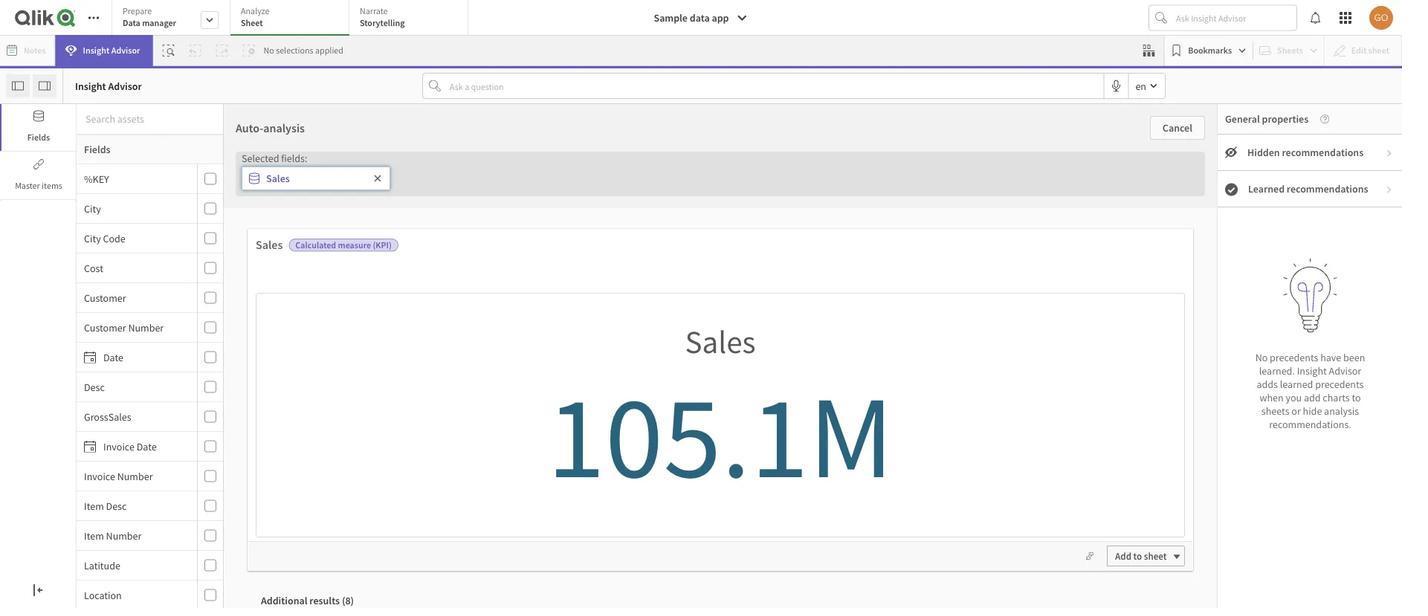 Task type: vqa. For each thing, say whether or not it's contained in the screenshot.
On
no



Task type: describe. For each thing, give the bounding box(es) containing it.
get
[[681, 193, 704, 215]]

city menu item
[[77, 194, 223, 224]]

search image
[[644, 414, 662, 428]]

to inside the no precedents have been learned. insight advisor adds learned precedents when you add charts to sheets or hide analysis recommendations.
[[1352, 391, 1361, 404]]

data inside sample data app button
[[690, 11, 710, 25]]

analysis inside the no precedents have been learned. insight advisor adds learned precedents when you add charts to sheets or hide analysis recommendations.
[[1325, 404, 1360, 418]]

started
[[708, 193, 761, 215]]

invoice date menu item
[[77, 432, 223, 462]]

help image
[[1309, 114, 1330, 124]]

to inside button
[[1134, 550, 1142, 562]]

sample data app
[[654, 11, 729, 25]]

insight advisor inside insight advisor dropdown button
[[83, 45, 140, 56]]

desc button
[[77, 380, 194, 394]]

customer number
[[84, 321, 164, 334]]

0 vertical spatial sales
[[266, 172, 290, 185]]

find
[[627, 394, 646, 407]]

option
[[560, 193, 609, 215]]

desc menu item
[[77, 373, 223, 402]]

you inside . save any insights you discover to this sheet.
[[471, 456, 487, 470]]

hidden
[[1248, 146, 1280, 159]]

save
[[542, 434, 563, 447]]

generate
[[445, 414, 484, 427]]

insights inside explore your data directly or let qlik generate insights for you with
[[486, 414, 520, 427]]

. for any
[[747, 414, 750, 427]]

item desc button
[[77, 499, 194, 513]]

customer for customer number
[[84, 321, 126, 334]]

item for item desc
[[84, 499, 104, 513]]

the
[[715, 394, 729, 407]]

sheet...
[[870, 193, 924, 215]]

discover
[[489, 456, 526, 470]]

Search assets text field
[[77, 106, 223, 132]]

sheet. for new
[[901, 436, 927, 450]]

visualizations
[[861, 416, 920, 429]]

date inside menu item
[[137, 440, 157, 453]]

sample data app button
[[645, 6, 757, 30]]

build
[[941, 416, 963, 429]]

your inside explore your data directly or let qlik generate insights for you with
[[467, 394, 486, 407]]

charts
[[1323, 391, 1350, 404]]

desc inside 'menu item'
[[106, 499, 127, 513]]

105.1m application
[[0, 0, 1403, 608]]

city code
[[84, 232, 126, 245]]

and
[[922, 416, 939, 429]]

additional results (8) button
[[249, 583, 366, 608]]

1 horizontal spatial fields
[[84, 143, 111, 156]]

have
[[1321, 351, 1342, 364]]

using
[[752, 394, 776, 407]]

to start creating visualizations and build your new sheet.
[[823, 394, 963, 450]]

small image for hidden recommendations
[[1385, 149, 1394, 158]]

can
[[690, 436, 706, 450]]

or inside explore your data directly or let qlik generate insights for you with
[[545, 394, 554, 407]]

no precedents have been learned. insight advisor adds learned precedents when you add charts to sheets or hide analysis recommendations.
[[1256, 351, 1366, 431]]

explore your data directly or let qlik generate insights for you with
[[432, 394, 587, 427]]

hidden recommendations
[[1248, 146, 1364, 159]]

number for customer number
[[128, 321, 164, 334]]

edit sheet
[[874, 395, 915, 407]]

selected fields:
[[242, 152, 307, 165]]

0 horizontal spatial sheet
[[893, 395, 915, 407]]

advisor down insight advisor dropdown button
[[108, 79, 142, 93]]

for
[[522, 414, 534, 427]]

no for no selections applied
[[264, 45, 274, 56]]

choose an option below to get started adding to this sheet...
[[479, 193, 924, 215]]

auto-
[[236, 120, 263, 135]]

Ask a question text field
[[447, 74, 1104, 98]]

hidden recommendations button
[[1218, 135, 1403, 171]]

smart search image
[[162, 45, 174, 57]]

or inside the no precedents have been learned. insight advisor adds learned precedents when you add charts to sheets or hide analysis recommendations.
[[1292, 404, 1301, 418]]

1 vertical spatial sales
[[256, 237, 283, 252]]

narrate storytelling
[[360, 5, 405, 29]]

new inside to start creating visualizations and build your new sheet.
[[881, 436, 899, 450]]

city for city
[[84, 202, 101, 215]]

hide properties image
[[39, 80, 51, 92]]

selected
[[242, 152, 279, 165]]

no selections applied
[[264, 45, 344, 56]]

hide
[[1303, 404, 1322, 418]]

0 horizontal spatial new
[[648, 394, 666, 407]]

choose
[[479, 193, 534, 215]]

this inside . any found insights can be saved to this sheet.
[[760, 436, 776, 450]]

invoice date
[[103, 440, 157, 453]]

fields:
[[281, 152, 307, 165]]

sales inside the sales 105.1m
[[685, 322, 756, 362]]

location menu item
[[77, 581, 223, 608]]

narrate
[[360, 5, 388, 17]]

city for city code
[[84, 232, 101, 245]]

insights inside . save any insights you discover to this sheet.
[[435, 456, 469, 470]]

creating
[[823, 416, 859, 429]]

edit image
[[856, 394, 874, 408]]

general properties
[[1226, 112, 1309, 126]]

invoice number
[[84, 470, 153, 483]]

city code button
[[77, 232, 194, 245]]

find new insights in the data using
[[627, 394, 776, 407]]

saved
[[721, 436, 747, 450]]

item for item number
[[84, 529, 104, 543]]

city button
[[77, 202, 194, 215]]

edit
[[874, 395, 891, 407]]

use
[[828, 394, 847, 407]]

recommendations for learned recommendations
[[1287, 182, 1369, 196]]

insight inside insight advisor dropdown button
[[83, 45, 110, 56]]

2 master items button from the left
[[1, 152, 76, 199]]

applied
[[315, 45, 344, 56]]

properties
[[1262, 112, 1309, 126]]

grosssales button
[[77, 410, 194, 424]]

calculated
[[295, 239, 336, 251]]

ask insight advisor
[[662, 415, 738, 427]]

add
[[1116, 550, 1132, 562]]

%key
[[84, 172, 109, 186]]

recommendations.
[[1270, 418, 1352, 431]]

sheets
[[1262, 404, 1290, 418]]

adding
[[764, 193, 816, 215]]

add
[[1304, 391, 1321, 404]]

qlik
[[569, 394, 587, 407]]

additional results (8)
[[261, 594, 354, 607]]

learned
[[1249, 182, 1285, 196]]

adds
[[1257, 377, 1278, 391]]

invoice date button
[[77, 440, 194, 453]]

item number
[[84, 529, 142, 543]]

any
[[565, 434, 581, 447]]

number for item number
[[106, 529, 142, 543]]

calculated measure (kpi)
[[295, 239, 392, 251]]

2 horizontal spatial data
[[731, 394, 750, 407]]

to inside to start creating visualizations and build your new sheet.
[[927, 394, 936, 407]]

menu inside 105.1m application
[[77, 164, 223, 608]]



Task type: locate. For each thing, give the bounding box(es) containing it.
advisor up charts
[[1329, 364, 1362, 377]]

recommendations down hidden recommendations button
[[1287, 182, 1369, 196]]

this down any on the bottom of the page
[[760, 436, 776, 450]]

results
[[310, 594, 340, 607]]

analysis
[[263, 120, 305, 135], [1325, 404, 1360, 418]]

latitude menu item
[[77, 551, 223, 581]]

gary orlando image
[[1370, 6, 1394, 30]]

advisor inside the no precedents have been learned. insight advisor adds learned precedents when you add charts to sheets or hide analysis recommendations.
[[1329, 364, 1362, 377]]

customer down cost
[[84, 291, 126, 305]]

analyze
[[241, 5, 270, 17]]

invoice number button
[[77, 470, 194, 483]]

date button
[[77, 351, 194, 364]]

menu
[[77, 164, 223, 608]]

or left let
[[545, 394, 554, 407]]

this down save
[[539, 456, 555, 470]]

new right find
[[648, 394, 666, 407]]

2 horizontal spatial sheet.
[[901, 436, 927, 450]]

deselect field image
[[373, 174, 382, 183]]

grosssales
[[84, 410, 131, 424]]

precedents up learned
[[1270, 351, 1319, 364]]

insight advisor down insight advisor dropdown button
[[75, 79, 142, 93]]

be
[[708, 436, 719, 450]]

number down invoice date button
[[117, 470, 153, 483]]

new down visualizations
[[881, 436, 899, 450]]

latitude button
[[77, 559, 194, 572]]

grosssales menu item
[[77, 402, 223, 432]]

desc inside menu item
[[84, 380, 105, 394]]

1 horizontal spatial you
[[536, 414, 552, 427]]

item desc menu item
[[77, 492, 223, 521]]

storytelling
[[360, 17, 405, 29]]

analysis right the hide
[[1325, 404, 1360, 418]]

number for invoice number
[[117, 470, 153, 483]]

1 horizontal spatial sheet
[[1144, 550, 1167, 562]]

you right for
[[536, 414, 552, 427]]

105.1m
[[547, 362, 894, 509]]

auto-analysis
[[236, 120, 305, 135]]

1 vertical spatial precedents
[[1316, 377, 1364, 391]]

item desc
[[84, 499, 127, 513]]

1 vertical spatial customer
[[84, 321, 126, 334]]

this
[[839, 193, 866, 215], [760, 436, 776, 450], [539, 456, 555, 470]]

to left start
[[927, 394, 936, 407]]

0 horizontal spatial this
[[539, 456, 555, 470]]

1 horizontal spatial no
[[1256, 351, 1268, 364]]

0 horizontal spatial your
[[467, 394, 486, 407]]

invoice for invoice date
[[103, 440, 135, 453]]

insight
[[83, 45, 110, 56], [75, 79, 106, 93], [1297, 364, 1327, 377], [678, 415, 706, 427]]

sheet. inside . any found insights can be saved to this sheet.
[[688, 456, 714, 470]]

to inside . any found insights can be saved to this sheet.
[[749, 436, 758, 450]]

learned recommendations button
[[1218, 171, 1403, 207]]

prepare
[[123, 5, 152, 17]]

cost menu item
[[77, 254, 223, 283]]

tab list containing prepare
[[112, 0, 474, 37]]

sales up the in the bottom of the page
[[685, 322, 756, 362]]

insights
[[668, 394, 702, 407], [486, 414, 520, 427], [655, 436, 688, 450], [435, 456, 469, 470]]

0 vertical spatial your
[[467, 394, 486, 407]]

0 vertical spatial insight advisor
[[83, 45, 140, 56]]

desc down the invoice number
[[106, 499, 127, 513]]

%key menu item
[[77, 164, 223, 194]]

found
[[627, 436, 652, 450]]

1 vertical spatial recommendations
[[1287, 182, 1369, 196]]

add to sheet button
[[1107, 546, 1185, 567]]

customer up date button
[[84, 321, 126, 334]]

been
[[1344, 351, 1366, 364]]

invoice for invoice number
[[84, 470, 115, 483]]

customer number button
[[77, 321, 194, 334]]

item up 'latitude'
[[84, 529, 104, 543]]

number down customer menu item in the left of the page
[[128, 321, 164, 334]]

0 vertical spatial desc
[[84, 380, 105, 394]]

tab list inside 105.1m application
[[112, 0, 474, 37]]

1 vertical spatial desc
[[106, 499, 127, 513]]

date menu item
[[77, 343, 223, 373]]

sales 105.1m
[[547, 322, 894, 509]]

date down grosssales menu item
[[137, 440, 157, 453]]

. save any insights you discover to this sheet.
[[435, 434, 584, 470]]

to right 'discover'
[[528, 456, 537, 470]]

2 vertical spatial sales
[[685, 322, 756, 362]]

0 vertical spatial item
[[84, 499, 104, 513]]

measure
[[338, 239, 371, 251]]

no inside the no precedents have been learned. insight advisor adds learned precedents when you add charts to sheets or hide analysis recommendations.
[[1256, 351, 1268, 364]]

insights left the in in the right bottom of the page
[[668, 394, 702, 407]]

sales down selected fields:
[[266, 172, 290, 185]]

number inside menu item
[[128, 321, 164, 334]]

small image
[[1385, 149, 1394, 158], [1226, 183, 1238, 196], [1385, 185, 1394, 194]]

analysis up selected fields:
[[263, 120, 305, 135]]

advisor down data
[[111, 45, 140, 56]]

sheet inside button
[[1144, 550, 1167, 562]]

0 vertical spatial invoice
[[103, 440, 135, 453]]

any
[[752, 414, 768, 427]]

1 horizontal spatial new
[[881, 436, 899, 450]]

customer menu item
[[77, 283, 223, 313]]

1 vertical spatial insight advisor
[[75, 79, 142, 93]]

2 vertical spatial this
[[539, 456, 555, 470]]

city
[[84, 202, 101, 215], [84, 232, 101, 245]]

invoice up item desc on the left bottom of the page
[[84, 470, 115, 483]]

city down %key
[[84, 202, 101, 215]]

customer button
[[77, 291, 194, 305]]

2 item from the top
[[84, 529, 104, 543]]

your down visualizations
[[859, 436, 879, 450]]

to
[[662, 193, 677, 215], [820, 193, 835, 215], [1352, 391, 1361, 404], [927, 394, 936, 407], [749, 436, 758, 450], [528, 456, 537, 470], [1134, 550, 1142, 562]]

insights left for
[[486, 414, 520, 427]]

(8)
[[342, 594, 354, 607]]

Ask Insight Advisor text field
[[1173, 6, 1297, 30]]

0 vertical spatial number
[[128, 321, 164, 334]]

view disabled image
[[1226, 147, 1237, 158]]

. left any on the bottom of the page
[[747, 414, 750, 427]]

to right add
[[1134, 550, 1142, 562]]

2 vertical spatial you
[[471, 456, 487, 470]]

item
[[84, 499, 104, 513], [84, 529, 104, 543]]

. any found insights can be saved to this sheet.
[[627, 414, 776, 470]]

1 horizontal spatial or
[[1292, 404, 1301, 418]]

1 vertical spatial date
[[137, 440, 157, 453]]

sheet. down can
[[688, 456, 714, 470]]

tab list
[[112, 0, 474, 37]]

start
[[938, 394, 958, 407]]

item inside item desc 'menu item'
[[84, 499, 104, 513]]

to right saved on the right of the page
[[749, 436, 758, 450]]

menu containing %key
[[77, 164, 223, 608]]

customer number menu item
[[77, 313, 223, 343]]

recommendations for hidden recommendations
[[1282, 146, 1364, 159]]

1 vertical spatial no
[[1256, 351, 1268, 364]]

.
[[747, 414, 750, 427], [537, 434, 540, 447]]

precedents down have
[[1316, 377, 1364, 391]]

1 customer from the top
[[84, 291, 126, 305]]

small image for learned recommendations
[[1385, 185, 1394, 194]]

. for save
[[537, 434, 540, 447]]

2 horizontal spatial you
[[1286, 391, 1302, 404]]

your up generate
[[467, 394, 486, 407]]

invoice
[[103, 440, 135, 453], [84, 470, 115, 483]]

date inside menu item
[[103, 351, 123, 364]]

item number menu item
[[77, 521, 223, 551]]

insights down generate
[[435, 456, 469, 470]]

insight advisor
[[83, 45, 140, 56], [75, 79, 142, 93]]

fields up master items
[[27, 132, 50, 143]]

sheet. for this
[[557, 456, 584, 470]]

1 vertical spatial number
[[117, 470, 153, 483]]

0 vertical spatial recommendations
[[1282, 146, 1364, 159]]

you left 'discover'
[[471, 456, 487, 470]]

insight advisor down data
[[83, 45, 140, 56]]

1 horizontal spatial date
[[137, 440, 157, 453]]

customer inside menu item
[[84, 321, 126, 334]]

1 vertical spatial .
[[537, 434, 540, 447]]

cancel button
[[1150, 116, 1205, 140]]

0 vertical spatial date
[[103, 351, 123, 364]]

recommendations down help image
[[1282, 146, 1364, 159]]

2 horizontal spatial this
[[839, 193, 866, 215]]

hide assets image
[[12, 80, 24, 92]]

date down customer number
[[103, 351, 123, 364]]

below
[[613, 193, 658, 215]]

. inside . save any insights you discover to this sheet.
[[537, 434, 540, 447]]

add to sheet
[[1116, 550, 1167, 562]]

or left the hide
[[1292, 404, 1301, 418]]

1 vertical spatial new
[[881, 436, 899, 450]]

1 horizontal spatial this
[[760, 436, 776, 450]]

2 vertical spatial number
[[106, 529, 142, 543]]

app
[[712, 11, 729, 25]]

insights inside . any found insights can be saved to this sheet.
[[655, 436, 688, 450]]

sheet right the edit
[[893, 395, 915, 407]]

sheet. inside to start creating visualizations and build your new sheet.
[[901, 436, 927, 450]]

precedents
[[1270, 351, 1319, 364], [1316, 377, 1364, 391]]

selections tool image
[[1143, 45, 1155, 57]]

0 vertical spatial this
[[839, 193, 866, 215]]

0 horizontal spatial fields
[[27, 132, 50, 143]]

. left save
[[537, 434, 540, 447]]

data left app on the top right
[[690, 11, 710, 25]]

0 vertical spatial you
[[1286, 391, 1302, 404]]

customer
[[84, 291, 126, 305], [84, 321, 126, 334]]

learned.
[[1260, 364, 1295, 377]]

1 city from the top
[[84, 202, 101, 215]]

advisor
[[111, 45, 140, 56], [108, 79, 142, 93], [1329, 364, 1362, 377], [708, 415, 738, 427]]

0 vertical spatial precedents
[[1270, 351, 1319, 364]]

1 item from the top
[[84, 499, 104, 513]]

item inside item number menu item
[[84, 529, 104, 543]]

master
[[15, 180, 40, 191]]

1 vertical spatial analysis
[[1325, 404, 1360, 418]]

directly
[[510, 394, 543, 407]]

your inside to start creating visualizations and build your new sheet.
[[859, 436, 879, 450]]

to inside . save any insights you discover to this sheet.
[[528, 456, 537, 470]]

analyze sheet
[[241, 5, 270, 29]]

sales left calculated
[[256, 237, 283, 252]]

to left get
[[662, 193, 677, 215]]

sheet right add
[[1144, 550, 1167, 562]]

you inside the no precedents have been learned. insight advisor adds learned precedents when you add charts to sheets or hide analysis recommendations.
[[1286, 391, 1302, 404]]

number down item desc button
[[106, 529, 142, 543]]

sample
[[654, 11, 688, 25]]

0 vertical spatial analysis
[[263, 120, 305, 135]]

fields button
[[0, 104, 76, 151], [1, 104, 76, 151], [77, 135, 223, 164]]

invoice up the invoice number
[[103, 440, 135, 453]]

general
[[1226, 112, 1260, 126]]

no
[[264, 45, 274, 56], [1256, 351, 1268, 364]]

bookmarks
[[1189, 45, 1232, 56]]

city left code
[[84, 232, 101, 245]]

to right the adding in the right of the page
[[820, 193, 835, 215]]

0 horizontal spatial data
[[489, 394, 508, 407]]

data left the directly
[[489, 394, 508, 407]]

0 vertical spatial sheet
[[893, 395, 915, 407]]

en
[[1136, 79, 1147, 93]]

0 horizontal spatial you
[[471, 456, 487, 470]]

no left selections
[[264, 45, 274, 56]]

. inside . any found insights can be saved to this sheet.
[[747, 414, 750, 427]]

you inside explore your data directly or let qlik generate insights for you with
[[536, 414, 552, 427]]

item up item number on the bottom
[[84, 499, 104, 513]]

1 horizontal spatial sheet.
[[688, 456, 714, 470]]

sheet. down and
[[901, 436, 927, 450]]

data
[[123, 17, 140, 29]]

0 vertical spatial new
[[648, 394, 666, 407]]

sheet
[[241, 17, 263, 29]]

city code menu item
[[77, 224, 223, 254]]

an
[[538, 193, 556, 215]]

cancel
[[1163, 121, 1193, 135]]

in
[[704, 394, 712, 407]]

when
[[1260, 391, 1284, 404]]

number
[[128, 321, 164, 334], [117, 470, 153, 483], [106, 529, 142, 543]]

selections
[[276, 45, 314, 56]]

insight inside the no precedents have been learned. insight advisor adds learned precedents when you add charts to sheets or hide analysis recommendations.
[[1297, 364, 1327, 377]]

0 horizontal spatial desc
[[84, 380, 105, 394]]

1 vertical spatial your
[[859, 436, 879, 450]]

to right charts
[[1352, 391, 1361, 404]]

1 vertical spatial this
[[760, 436, 776, 450]]

1 vertical spatial invoice
[[84, 470, 115, 483]]

or
[[545, 394, 554, 407], [1292, 404, 1301, 418]]

1 vertical spatial you
[[536, 414, 552, 427]]

customer inside menu item
[[84, 291, 126, 305]]

this left sheet...
[[839, 193, 866, 215]]

1 master items button from the left
[[0, 152, 76, 199]]

advisor down the in the bottom of the page
[[708, 415, 738, 427]]

1 horizontal spatial .
[[747, 414, 750, 427]]

(kpi)
[[373, 239, 392, 251]]

invoice number menu item
[[77, 462, 223, 492]]

item number button
[[77, 529, 194, 543]]

learned recommendations
[[1249, 182, 1369, 196]]

with
[[554, 414, 573, 427]]

0 horizontal spatial no
[[264, 45, 274, 56]]

%key button
[[77, 172, 194, 186]]

0 vertical spatial .
[[747, 414, 750, 427]]

1 vertical spatial city
[[84, 232, 101, 245]]

0 horizontal spatial .
[[537, 434, 540, 447]]

explore
[[432, 394, 465, 407]]

learned
[[1280, 377, 1314, 391]]

0 vertical spatial no
[[264, 45, 274, 56]]

0 horizontal spatial date
[[103, 351, 123, 364]]

insights down ask at bottom
[[655, 436, 688, 450]]

you left add
[[1286, 391, 1302, 404]]

data inside explore your data directly or let qlik generate insights for you with
[[489, 394, 508, 407]]

data
[[690, 11, 710, 25], [489, 394, 508, 407], [731, 394, 750, 407]]

1 horizontal spatial desc
[[106, 499, 127, 513]]

1 horizontal spatial your
[[859, 436, 879, 450]]

recommendations
[[1282, 146, 1364, 159], [1287, 182, 1369, 196]]

sheet.
[[901, 436, 927, 450], [557, 456, 584, 470], [688, 456, 714, 470]]

2 customer from the top
[[84, 321, 126, 334]]

0 vertical spatial customer
[[84, 291, 126, 305]]

1 horizontal spatial data
[[690, 11, 710, 25]]

1 vertical spatial sheet
[[1144, 550, 1167, 562]]

desc up grosssales at the bottom left of the page
[[84, 380, 105, 394]]

advisor inside dropdown button
[[111, 45, 140, 56]]

en button
[[1129, 74, 1165, 98]]

cost
[[84, 261, 103, 275]]

1 vertical spatial item
[[84, 529, 104, 543]]

0 vertical spatial city
[[84, 202, 101, 215]]

0 horizontal spatial sheet.
[[557, 456, 584, 470]]

0 horizontal spatial or
[[545, 394, 554, 407]]

sheet. inside . save any insights you discover to this sheet.
[[557, 456, 584, 470]]

fields up %key
[[84, 143, 111, 156]]

data right the in the bottom of the page
[[731, 394, 750, 407]]

2 city from the top
[[84, 232, 101, 245]]

manager
[[142, 17, 176, 29]]

0 horizontal spatial analysis
[[263, 120, 305, 135]]

sheet. down any
[[557, 456, 584, 470]]

this inside . save any insights you discover to this sheet.
[[539, 456, 555, 470]]

cost button
[[77, 261, 194, 275]]

master items
[[15, 180, 62, 191]]

no up adds
[[1256, 351, 1268, 364]]

customer for customer
[[84, 291, 126, 305]]

additional
[[261, 594, 308, 607]]

insight advisor button
[[55, 35, 153, 66]]

1 horizontal spatial analysis
[[1325, 404, 1360, 418]]

no for no precedents have been learned. insight advisor adds learned precedents when you add charts to sheets or hide analysis recommendations.
[[1256, 351, 1268, 364]]



